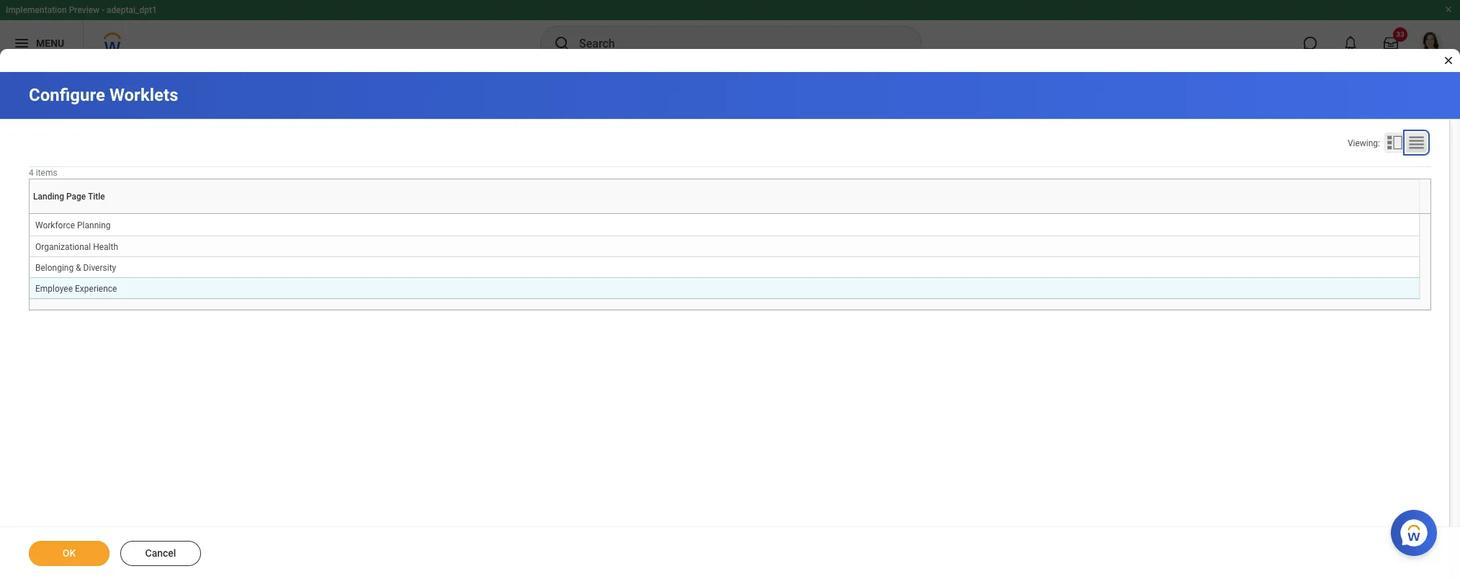 Task type: locate. For each thing, give the bounding box(es) containing it.
1 horizontal spatial landing page title
[[721, 213, 727, 214]]

1 row element from the top
[[30, 236, 1420, 257]]

Toggle to List Detail view radio
[[1385, 133, 1406, 153]]

organizational
[[35, 242, 91, 252]]

1 horizontal spatial landing
[[721, 213, 724, 214]]

0 vertical spatial page
[[66, 191, 86, 202]]

4 items
[[29, 168, 57, 178]]

0 vertical spatial row element
[[30, 236, 1420, 257]]

organizational health
[[35, 242, 118, 252]]

belonging
[[35, 263, 74, 273]]

landing
[[33, 191, 64, 202], [721, 213, 724, 214]]

4
[[29, 168, 34, 178]]

1 vertical spatial row element
[[30, 278, 1420, 298]]

implementation preview -   adeptai_dpt1 banner
[[0, 0, 1461, 66]]

2 row element from the top
[[30, 278, 1420, 298]]

row element containing organizational health
[[30, 236, 1420, 257]]

title
[[88, 191, 105, 202], [726, 213, 727, 214]]

ok
[[63, 548, 76, 559]]

1 horizontal spatial title
[[726, 213, 727, 214]]

close environment banner image
[[1445, 5, 1454, 14]]

diversity
[[83, 263, 116, 273]]

landing page title
[[33, 191, 105, 202], [721, 213, 727, 214]]

Toggle to Grid view radio
[[1407, 133, 1428, 153]]

planning
[[77, 221, 111, 231]]

configure worklets dialog
[[0, 0, 1461, 579]]

0 vertical spatial title
[[88, 191, 105, 202]]

0 vertical spatial landing
[[33, 191, 64, 202]]

employee experience
[[35, 284, 117, 294]]

row element
[[30, 236, 1420, 257], [30, 278, 1420, 298]]

0 horizontal spatial title
[[88, 191, 105, 202]]

workforce planning
[[35, 221, 111, 231]]

1 vertical spatial page
[[724, 213, 726, 214]]

belonging & diversity
[[35, 263, 116, 273]]

0 vertical spatial landing page title
[[33, 191, 105, 202]]

0 horizontal spatial landing
[[33, 191, 64, 202]]

&
[[76, 263, 81, 273]]

page
[[66, 191, 86, 202], [724, 213, 726, 214]]

experience
[[75, 284, 117, 294]]

search image
[[553, 35, 571, 52]]

1 vertical spatial landing page title
[[721, 213, 727, 214]]

preview
[[69, 5, 100, 15]]



Task type: vqa. For each thing, say whether or not it's contained in the screenshot.
-
yes



Task type: describe. For each thing, give the bounding box(es) containing it.
configure worklets
[[29, 85, 178, 105]]

health
[[93, 242, 118, 252]]

configure worklets main content
[[0, 72, 1461, 579]]

employee
[[35, 284, 73, 294]]

notifications large image
[[1344, 36, 1358, 50]]

viewing:
[[1348, 138, 1381, 148]]

-
[[102, 5, 105, 15]]

cancel button
[[120, 541, 201, 566]]

profile logan mcneil element
[[1412, 27, 1452, 59]]

viewing: option group
[[1348, 133, 1432, 156]]

implementation preview -   adeptai_dpt1
[[6, 5, 157, 15]]

configure
[[29, 85, 105, 105]]

0 horizontal spatial page
[[66, 191, 86, 202]]

1 vertical spatial title
[[726, 213, 727, 214]]

workday assistant region
[[1392, 504, 1444, 556]]

ok button
[[29, 541, 110, 566]]

workforce
[[35, 221, 75, 231]]

landing page title button
[[721, 213, 728, 214]]

1 vertical spatial landing
[[721, 213, 724, 214]]

worklets
[[109, 85, 178, 105]]

implementation
[[6, 5, 67, 15]]

inbox large image
[[1384, 36, 1399, 50]]

adeptai_dpt1
[[107, 5, 157, 15]]

0 horizontal spatial landing page title
[[33, 191, 105, 202]]

1 horizontal spatial page
[[724, 213, 726, 214]]

close create campaigns worklet image
[[1444, 55, 1455, 66]]

cancel
[[145, 548, 176, 559]]

row element containing employee experience
[[30, 278, 1420, 298]]

items
[[36, 168, 57, 178]]



